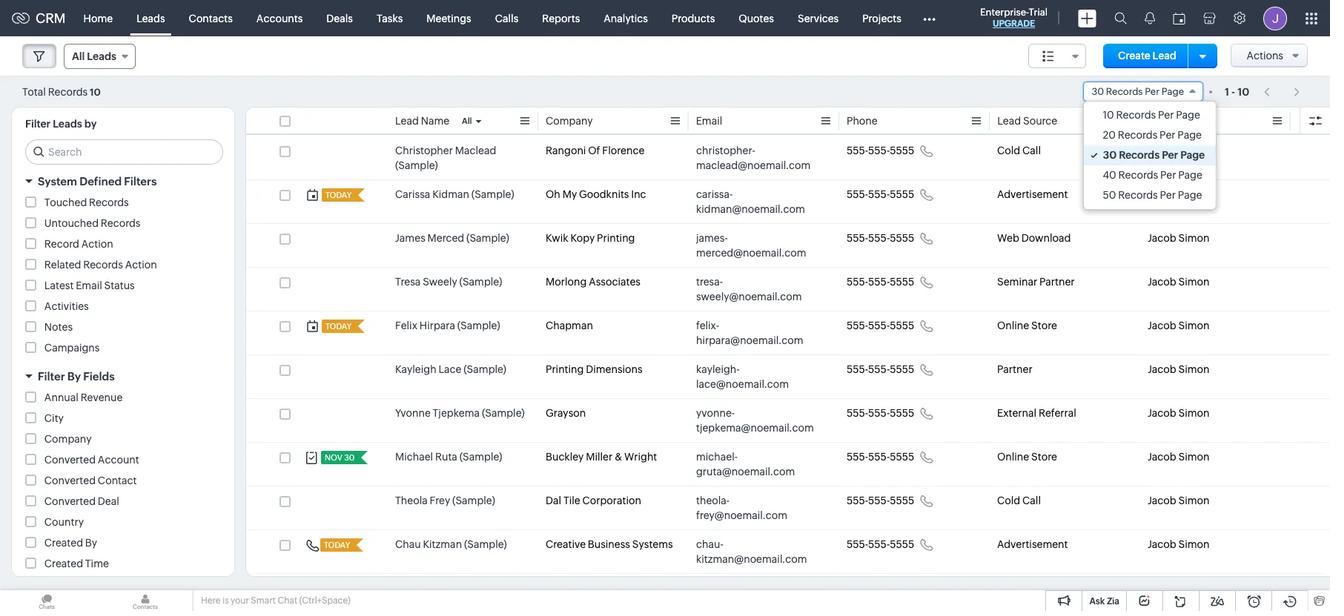 Task type: locate. For each thing, give the bounding box(es) containing it.
jacob for kayleigh- lace@noemail.com
[[1148, 363, 1177, 375]]

9 555-555-5555 from the top
[[847, 495, 915, 507]]

call
[[1023, 145, 1041, 157], [1023, 495, 1041, 507]]

0 horizontal spatial 10
[[90, 86, 101, 98]]

8 simon from the top
[[1179, 451, 1210, 463]]

carissa kidman (sample) link
[[395, 187, 514, 202]]

jacob simon for carissa- kidman@noemail.com
[[1148, 188, 1210, 200]]

profile element
[[1255, 0, 1297, 36]]

email up christopher-
[[697, 115, 723, 127]]

by inside dropdown button
[[67, 370, 81, 383]]

today link for carissa
[[322, 188, 353, 202]]

1 horizontal spatial 10
[[1103, 109, 1115, 121]]

2 horizontal spatial leads
[[137, 12, 165, 24]]

projects
[[863, 12, 902, 24]]

store down the external referral
[[1032, 451, 1058, 463]]

jacob for james- merced@noemail.com
[[1148, 232, 1177, 244]]

accounts link
[[245, 0, 315, 36]]

records up latest email status
[[83, 259, 123, 271]]

0 vertical spatial by
[[67, 370, 81, 383]]

10 simon from the top
[[1179, 539, 1210, 550]]

carissa-
[[697, 188, 733, 200]]

yvonne- tjepkema@noemail.com
[[697, 407, 814, 434]]

(sample) for christopher maclead (sample)
[[395, 159, 438, 171]]

2 cold from the top
[[998, 495, 1021, 507]]

seminar
[[998, 276, 1038, 288]]

records down "defined" on the top
[[89, 197, 129, 208]]

(sample) inside christopher maclead (sample)
[[395, 159, 438, 171]]

michael ruta (sample)
[[395, 451, 503, 463]]

1 vertical spatial action
[[125, 259, 157, 271]]

per
[[1145, 86, 1160, 97], [1159, 109, 1175, 121], [1160, 129, 1176, 141], [1162, 149, 1179, 161], [1161, 169, 1177, 181], [1161, 189, 1176, 201]]

(sample) inside james merced (sample) link
[[467, 232, 509, 244]]

4 simon from the top
[[1179, 276, 1210, 288]]

lead up 20 records per page
[[1148, 115, 1172, 127]]

7 555-555-5555 from the top
[[847, 407, 915, 419]]

per down 40 records per page
[[1161, 189, 1176, 201]]

converted for converted account
[[44, 454, 96, 466]]

dimensions
[[586, 363, 643, 375]]

(sample) right kitzman
[[464, 539, 507, 550]]

20 records per page
[[1103, 129, 1202, 141]]

1 cold from the top
[[998, 145, 1021, 157]]

all up maclead
[[462, 116, 472, 125]]

1 vertical spatial all
[[462, 116, 472, 125]]

30 up the 40
[[1103, 149, 1117, 161]]

related records action
[[44, 259, 157, 271]]

1 vertical spatial store
[[1032, 451, 1058, 463]]

jacob for chau- kitzman@noemail.com
[[1148, 539, 1177, 550]]

defined
[[80, 175, 122, 188]]

by
[[84, 118, 97, 130]]

2 vertical spatial today
[[324, 541, 350, 550]]

page inside field
[[1162, 86, 1185, 97]]

50 records per page
[[1103, 189, 1203, 201]]

(sample) down christopher
[[395, 159, 438, 171]]

(sample) right sweely
[[460, 276, 502, 288]]

0 vertical spatial cold
[[998, 145, 1021, 157]]

home link
[[72, 0, 125, 36]]

10 up 20
[[1103, 109, 1115, 121]]

online
[[998, 320, 1030, 332], [998, 451, 1030, 463]]

lead for lead name
[[395, 115, 419, 127]]

felix- hirpara@noemail.com link
[[697, 318, 817, 348]]

kopy
[[571, 232, 595, 244]]

signals element
[[1136, 0, 1165, 36]]

christopher- maclead@noemail.com
[[697, 145, 811, 171]]

cold
[[998, 145, 1021, 157], [998, 495, 1021, 507]]

dal tile corporation
[[546, 495, 642, 507]]

1 horizontal spatial email
[[697, 115, 723, 127]]

store down seminar partner
[[1032, 320, 1058, 332]]

annual
[[44, 392, 79, 404]]

theola frey (sample)
[[395, 495, 495, 507]]

latest email status
[[44, 280, 135, 292]]

1 vertical spatial today
[[326, 322, 352, 331]]

2 simon from the top
[[1179, 188, 1210, 200]]

lead name
[[395, 115, 450, 127]]

1 horizontal spatial leads
[[87, 50, 116, 62]]

8 5555 from the top
[[890, 451, 915, 463]]

(sample) right merced in the left of the page
[[467, 232, 509, 244]]

by up time at the bottom left of the page
[[85, 537, 97, 549]]

jacob for theola- frey@noemail.com
[[1148, 495, 1177, 507]]

10 right "-"
[[1238, 86, 1250, 98]]

1 horizontal spatial printing
[[597, 232, 635, 244]]

5 jacob from the top
[[1148, 320, 1177, 332]]

2 call from the top
[[1023, 495, 1041, 507]]

9 jacob from the top
[[1148, 495, 1177, 507]]

(sample) for theola frey (sample)
[[453, 495, 495, 507]]

3 converted from the top
[[44, 496, 96, 507]]

10 555-555-5555 from the top
[[847, 539, 915, 550]]

0 horizontal spatial action
[[81, 238, 113, 250]]

store for felix- hirpara@noemail.com
[[1032, 320, 1058, 332]]

7 jacob simon from the top
[[1148, 407, 1210, 419]]

0 vertical spatial leads
[[137, 12, 165, 24]]

action
[[81, 238, 113, 250], [125, 259, 157, 271]]

6 jacob from the top
[[1148, 363, 1177, 375]]

30 Records Per Page field
[[1084, 82, 1204, 102]]

1 555-555-5555 from the top
[[847, 145, 915, 157]]

(sample) inside theola frey (sample) link
[[453, 495, 495, 507]]

company down city
[[44, 433, 92, 445]]

store for michael- gruta@noemail.com
[[1032, 451, 1058, 463]]

4 5555 from the top
[[890, 276, 915, 288]]

quotes
[[739, 12, 774, 24]]

Other Modules field
[[914, 6, 946, 30]]

1 vertical spatial leads
[[87, 50, 116, 62]]

products
[[672, 12, 715, 24]]

(sample) inside kayleigh lace (sample) link
[[464, 363, 507, 375]]

created down country
[[44, 537, 83, 549]]

5555 for carissa- kidman@noemail.com
[[890, 188, 915, 200]]

(sample) right ruta
[[460, 451, 503, 463]]

7 simon from the top
[[1179, 407, 1210, 419]]

filter for filter leads by
[[25, 118, 51, 130]]

555-555-5555 for felix- hirpara@noemail.com
[[847, 320, 915, 332]]

7 5555 from the top
[[890, 407, 915, 419]]

555-555-5555 for chau- kitzman@noemail.com
[[847, 539, 915, 550]]

by up annual revenue
[[67, 370, 81, 383]]

per up 40 records per page
[[1162, 149, 1179, 161]]

5555 for theola- frey@noemail.com
[[890, 495, 915, 507]]

1 call from the top
[[1023, 145, 1041, 157]]

1 vertical spatial converted
[[44, 475, 96, 487]]

michael- gruta@noemail.com
[[697, 451, 795, 478]]

2 cold call from the top
[[998, 495, 1041, 507]]

5 simon from the top
[[1179, 320, 1210, 332]]

per inside field
[[1145, 86, 1160, 97]]

deal
[[98, 496, 119, 507]]

analytics
[[604, 12, 648, 24]]

30 records per page
[[1092, 86, 1185, 97], [1103, 149, 1206, 161]]

3 jacob simon from the top
[[1148, 232, 1210, 244]]

2 vertical spatial converted
[[44, 496, 96, 507]]

online store for felix- hirpara@noemail.com
[[998, 320, 1058, 332]]

8 555-555-5555 from the top
[[847, 451, 915, 463]]

(sample) right the hirpara
[[458, 320, 500, 332]]

system defined filters button
[[12, 168, 234, 194]]

2 vertical spatial today link
[[320, 539, 352, 552]]

1 vertical spatial email
[[76, 280, 102, 292]]

chapman
[[546, 320, 593, 332]]

row group
[[246, 136, 1331, 574]]

actions
[[1247, 50, 1284, 62]]

created down created by
[[44, 558, 83, 570]]

converted up converted deal
[[44, 475, 96, 487]]

online down the seminar
[[998, 320, 1030, 332]]

per down lead owner
[[1160, 129, 1176, 141]]

0 vertical spatial call
[[1023, 145, 1041, 157]]

10 records per page
[[1103, 109, 1201, 121]]

tresa sweely (sample)
[[395, 276, 502, 288]]

5555 for chau- kitzman@noemail.com
[[890, 539, 915, 550]]

lead right create
[[1153, 50, 1177, 62]]

leads right home link
[[137, 12, 165, 24]]

5 jacob simon from the top
[[1148, 320, 1210, 332]]

1 created from the top
[[44, 537, 83, 549]]

2 vertical spatial 30
[[344, 453, 355, 462]]

partner right the seminar
[[1040, 276, 1075, 288]]

christopher maclead (sample) link
[[395, 143, 531, 173]]

download
[[1022, 232, 1071, 244]]

1 jacob simon from the top
[[1148, 145, 1210, 157]]

all inside field
[[72, 50, 85, 62]]

0 vertical spatial today
[[326, 191, 352, 200]]

1 5555 from the top
[[890, 145, 915, 157]]

cold for theola- frey@noemail.com
[[998, 495, 1021, 507]]

leads for filter leads by
[[53, 118, 82, 130]]

(sample) inside tresa sweely (sample) link
[[460, 276, 502, 288]]

0 horizontal spatial by
[[67, 370, 81, 383]]

per up 20 records per page
[[1159, 109, 1175, 121]]

search image
[[1115, 12, 1128, 24]]

(sample) right frey
[[453, 495, 495, 507]]

0 vertical spatial partner
[[1040, 276, 1075, 288]]

1 horizontal spatial all
[[462, 116, 472, 125]]

0 horizontal spatial leads
[[53, 118, 82, 130]]

jacob simon for james- merced@noemail.com
[[1148, 232, 1210, 244]]

30 right nov
[[344, 453, 355, 462]]

lead owner
[[1148, 115, 1207, 127]]

kayleigh lace (sample)
[[395, 363, 507, 375]]

total records 10
[[22, 86, 101, 98]]

0 vertical spatial action
[[81, 238, 113, 250]]

printing right kopy
[[597, 232, 635, 244]]

1 vertical spatial 30 records per page
[[1103, 149, 1206, 161]]

(sample) inside michael ruta (sample) link
[[460, 451, 503, 463]]

online for felix- hirpara@noemail.com
[[998, 320, 1030, 332]]

20 records per page option
[[1085, 125, 1217, 145]]

10 5555 from the top
[[890, 539, 915, 550]]

(sample) inside yvonne tjepkema (sample) link
[[482, 407, 525, 419]]

total
[[22, 86, 46, 98]]

1 vertical spatial filter
[[38, 370, 65, 383]]

per up 10 records per page
[[1145, 86, 1160, 97]]

9 simon from the top
[[1179, 495, 1210, 507]]

0 vertical spatial online store
[[998, 320, 1058, 332]]

by
[[67, 370, 81, 383], [85, 537, 97, 549]]

crm link
[[12, 10, 66, 26]]

filter inside dropdown button
[[38, 370, 65, 383]]

10 up by
[[90, 86, 101, 98]]

created time
[[44, 558, 109, 570]]

company up rangoni
[[546, 115, 593, 127]]

partner up external
[[998, 363, 1033, 375]]

2 horizontal spatial 10
[[1238, 86, 1250, 98]]

email down related records action
[[76, 280, 102, 292]]

30 records per page inside option
[[1103, 149, 1206, 161]]

0 horizontal spatial email
[[76, 280, 102, 292]]

2 created from the top
[[44, 558, 83, 570]]

records down 30 records per page option
[[1119, 169, 1159, 181]]

buckley
[[546, 451, 584, 463]]

(sample) right kidman
[[472, 188, 514, 200]]

1 converted from the top
[[44, 454, 96, 466]]

leads
[[137, 12, 165, 24], [87, 50, 116, 62], [53, 118, 82, 130]]

1 advertisement from the top
[[998, 188, 1069, 200]]

1 vertical spatial advertisement
[[998, 539, 1069, 550]]

0 vertical spatial printing
[[597, 232, 635, 244]]

(sample) inside felix hirpara (sample) link
[[458, 320, 500, 332]]

1 store from the top
[[1032, 320, 1058, 332]]

external referral
[[998, 407, 1077, 419]]

lead source
[[998, 115, 1058, 127]]

navigation
[[1257, 81, 1309, 102]]

call for christopher- maclead@noemail.com
[[1023, 145, 1041, 157]]

6 simon from the top
[[1179, 363, 1210, 375]]

simon for felix- hirpara@noemail.com
[[1179, 320, 1210, 332]]

filter up annual
[[38, 370, 65, 383]]

records down '20 records per page' option
[[1120, 149, 1160, 161]]

4 555-555-5555 from the top
[[847, 276, 915, 288]]

30 records per page down '20 records per page' option
[[1103, 149, 1206, 161]]

jacob for christopher- maclead@noemail.com
[[1148, 145, 1177, 157]]

50 records per page option
[[1085, 185, 1217, 205]]

printing up grayson at the left of page
[[546, 363, 584, 375]]

per for 10 records per page option
[[1159, 109, 1175, 121]]

tresa
[[395, 276, 421, 288]]

5555 for christopher- maclead@noemail.com
[[890, 145, 915, 157]]

0 vertical spatial 30
[[1092, 86, 1105, 97]]

records up 10 records per page option
[[1107, 86, 1143, 97]]

0 vertical spatial filter
[[25, 118, 51, 130]]

jacob simon
[[1148, 145, 1210, 157], [1148, 188, 1210, 200], [1148, 232, 1210, 244], [1148, 276, 1210, 288], [1148, 320, 1210, 332], [1148, 363, 1210, 375], [1148, 407, 1210, 419], [1148, 451, 1210, 463], [1148, 495, 1210, 507], [1148, 539, 1210, 550]]

4 jacob from the top
[[1148, 276, 1177, 288]]

(sample) right lace
[[464, 363, 507, 375]]

30 inside field
[[1092, 86, 1105, 97]]

0 vertical spatial all
[[72, 50, 85, 62]]

converted up converted contact
[[44, 454, 96, 466]]

online store down seminar partner
[[998, 320, 1058, 332]]

today link
[[322, 188, 353, 202], [322, 320, 353, 333], [320, 539, 352, 552]]

30 inside option
[[1103, 149, 1117, 161]]

simon
[[1179, 145, 1210, 157], [1179, 188, 1210, 200], [1179, 232, 1210, 244], [1179, 276, 1210, 288], [1179, 320, 1210, 332], [1179, 363, 1210, 375], [1179, 407, 1210, 419], [1179, 451, 1210, 463], [1179, 495, 1210, 507], [1179, 539, 1210, 550]]

lace
[[439, 363, 462, 375]]

5555 for michael- gruta@noemail.com
[[890, 451, 915, 463]]

per for '40 records per page' option
[[1161, 169, 1177, 181]]

5 5555 from the top
[[890, 320, 915, 332]]

partner
[[1040, 276, 1075, 288], [998, 363, 1033, 375]]

2 online from the top
[[998, 451, 1030, 463]]

0 horizontal spatial company
[[44, 433, 92, 445]]

christopher-
[[697, 145, 756, 157]]

dal
[[546, 495, 562, 507]]

page for '20 records per page' option
[[1178, 129, 1202, 141]]

jacob simon for christopher- maclead@noemail.com
[[1148, 145, 1210, 157]]

online for michael- gruta@noemail.com
[[998, 451, 1030, 463]]

2 555-555-5555 from the top
[[847, 188, 915, 200]]

1 vertical spatial online
[[998, 451, 1030, 463]]

cold call
[[998, 145, 1041, 157], [998, 495, 1041, 507]]

systems
[[633, 539, 673, 550]]

3 555-555-5555 from the top
[[847, 232, 915, 244]]

printing dimensions
[[546, 363, 643, 375]]

by for filter
[[67, 370, 81, 383]]

40 records per page option
[[1085, 165, 1217, 185]]

filter by fields button
[[12, 363, 234, 389]]

kidman@noemail.com
[[697, 203, 805, 215]]

6 jacob simon from the top
[[1148, 363, 1210, 375]]

3 5555 from the top
[[890, 232, 915, 244]]

all up the total records 10
[[72, 50, 85, 62]]

jacob for yvonne- tjepkema@noemail.com
[[1148, 407, 1177, 419]]

jacob simon for theola- frey@noemail.com
[[1148, 495, 1210, 507]]

(sample) inside "chau kitzman (sample)" 'link'
[[464, 539, 507, 550]]

1 online store from the top
[[998, 320, 1058, 332]]

1 vertical spatial 30
[[1103, 149, 1117, 161]]

online down external
[[998, 451, 1030, 463]]

james
[[395, 232, 426, 244]]

leads inside all leads field
[[87, 50, 116, 62]]

(sample) for michael ruta (sample)
[[460, 451, 503, 463]]

action up status
[[125, 259, 157, 271]]

(sample) for kayleigh lace (sample)
[[464, 363, 507, 375]]

1 cold call from the top
[[998, 145, 1041, 157]]

kitzman
[[423, 539, 462, 550]]

1 vertical spatial company
[[44, 433, 92, 445]]

1 horizontal spatial company
[[546, 115, 593, 127]]

0 vertical spatial cold call
[[998, 145, 1041, 157]]

jacob simon for tresa- sweely@noemail.com
[[1148, 276, 1210, 288]]

list box containing 10 records per page
[[1085, 102, 1217, 209]]

leads down home link
[[87, 50, 116, 62]]

0 vertical spatial advertisement
[[998, 188, 1069, 200]]

cold for christopher- maclead@noemail.com
[[998, 145, 1021, 157]]

converted up country
[[44, 496, 96, 507]]

1 vertical spatial by
[[85, 537, 97, 549]]

felix- hirpara@noemail.com
[[697, 320, 804, 346]]

(sample)
[[395, 159, 438, 171], [472, 188, 514, 200], [467, 232, 509, 244], [460, 276, 502, 288], [458, 320, 500, 332], [464, 363, 507, 375], [482, 407, 525, 419], [460, 451, 503, 463], [453, 495, 495, 507], [464, 539, 507, 550]]

1 horizontal spatial by
[[85, 537, 97, 549]]

leads left by
[[53, 118, 82, 130]]

50
[[1103, 189, 1117, 201]]

1 vertical spatial printing
[[546, 363, 584, 375]]

simon for michael- gruta@noemail.com
[[1179, 451, 1210, 463]]

0 vertical spatial store
[[1032, 320, 1058, 332]]

today link for chau
[[320, 539, 352, 552]]

7 jacob from the top
[[1148, 407, 1177, 419]]

2 advertisement from the top
[[998, 539, 1069, 550]]

sweely@noemail.com
[[697, 291, 802, 303]]

page for 10 records per page option
[[1177, 109, 1201, 121]]

action up related records action
[[81, 238, 113, 250]]

1 jacob from the top
[[1148, 145, 1177, 157]]

8 jacob from the top
[[1148, 451, 1177, 463]]

online store down the external referral
[[998, 451, 1058, 463]]

filter
[[25, 118, 51, 130], [38, 370, 65, 383]]

2 store from the top
[[1032, 451, 1058, 463]]

lead for lead owner
[[1148, 115, 1172, 127]]

1 vertical spatial created
[[44, 558, 83, 570]]

9 5555 from the top
[[890, 495, 915, 507]]

0 vertical spatial online
[[998, 320, 1030, 332]]

555-555-5555 for michael- gruta@noemail.com
[[847, 451, 915, 463]]

10 inside the total records 10
[[90, 86, 101, 98]]

0 vertical spatial created
[[44, 537, 83, 549]]

10 jacob from the top
[[1148, 539, 1177, 550]]

10 jacob simon from the top
[[1148, 539, 1210, 550]]

2 converted from the top
[[44, 475, 96, 487]]

None field
[[1029, 44, 1087, 68]]

records down 10 records per page option
[[1118, 129, 1158, 141]]

created for created by
[[44, 537, 83, 549]]

lead left name
[[395, 115, 419, 127]]

miller
[[586, 451, 613, 463]]

ruta
[[435, 451, 458, 463]]

3 jacob from the top
[[1148, 232, 1177, 244]]

2 online store from the top
[[998, 451, 1058, 463]]

records inside field
[[1107, 86, 1143, 97]]

30 records per page option
[[1085, 145, 1217, 165]]

simon for carissa- kidman@noemail.com
[[1179, 188, 1210, 200]]

2 5555 from the top
[[890, 188, 915, 200]]

1 vertical spatial online store
[[998, 451, 1058, 463]]

filter for filter by fields
[[38, 370, 65, 383]]

tresa sweely (sample) link
[[395, 274, 502, 289]]

list box
[[1085, 102, 1217, 209]]

5 555-555-5555 from the top
[[847, 320, 915, 332]]

system defined filters
[[38, 175, 157, 188]]

0 vertical spatial converted
[[44, 454, 96, 466]]

1 vertical spatial cold
[[998, 495, 1021, 507]]

store
[[1032, 320, 1058, 332], [1032, 451, 1058, 463]]

9 jacob simon from the top
[[1148, 495, 1210, 507]]

converted for converted contact
[[44, 475, 96, 487]]

2 jacob from the top
[[1148, 188, 1177, 200]]

0 vertical spatial email
[[697, 115, 723, 127]]

30 up 20
[[1092, 86, 1105, 97]]

30 inside row group
[[344, 453, 355, 462]]

30 records per page up 10 records per page option
[[1092, 86, 1185, 97]]

8 jacob simon from the top
[[1148, 451, 1210, 463]]

filter down 'total'
[[25, 118, 51, 130]]

2 jacob simon from the top
[[1148, 188, 1210, 200]]

lead left source
[[998, 115, 1021, 127]]

6 5555 from the top
[[890, 363, 915, 375]]

per for '20 records per page' option
[[1160, 129, 1176, 141]]

time
[[85, 558, 109, 570]]

0 horizontal spatial all
[[72, 50, 85, 62]]

0 vertical spatial 30 records per page
[[1092, 86, 1185, 97]]

kayleigh lace (sample) link
[[395, 362, 507, 377]]

today link for felix
[[322, 320, 353, 333]]

4 jacob simon from the top
[[1148, 276, 1210, 288]]

0 vertical spatial today link
[[322, 188, 353, 202]]

10 for 1 - 10
[[1238, 86, 1250, 98]]

(sample) right 'tjepkema' in the bottom of the page
[[482, 407, 525, 419]]

0 horizontal spatial printing
[[546, 363, 584, 375]]

per up 50 records per page
[[1161, 169, 1177, 181]]

(sample) inside carissa kidman (sample) link
[[472, 188, 514, 200]]

1 online from the top
[[998, 320, 1030, 332]]

555-555-5555 for tresa- sweely@noemail.com
[[847, 276, 915, 288]]

page for '40 records per page' option
[[1179, 169, 1203, 181]]

rangoni of florence
[[546, 145, 645, 157]]

1 simon from the top
[[1179, 145, 1210, 157]]

0 horizontal spatial partner
[[998, 363, 1033, 375]]

1 vertical spatial cold call
[[998, 495, 1041, 507]]

1 vertical spatial call
[[1023, 495, 1041, 507]]

online store for michael- gruta@noemail.com
[[998, 451, 1058, 463]]

1 vertical spatial today link
[[322, 320, 353, 333]]

records down 30 records per page field
[[1117, 109, 1157, 121]]

6 555-555-5555 from the top
[[847, 363, 915, 375]]

10 inside option
[[1103, 109, 1115, 121]]

3 simon from the top
[[1179, 232, 1210, 244]]

2 vertical spatial leads
[[53, 118, 82, 130]]

jacob simon for michael- gruta@noemail.com
[[1148, 451, 1210, 463]]



Task type: vqa. For each thing, say whether or not it's contained in the screenshot.
'Cpq' dropdown button
no



Task type: describe. For each thing, give the bounding box(es) containing it.
meetings
[[427, 12, 472, 24]]

converted for converted deal
[[44, 496, 96, 507]]

simon for theola- frey@noemail.com
[[1179, 495, 1210, 507]]

555-555-5555 for yvonne- tjepkema@noemail.com
[[847, 407, 915, 419]]

chau kitzman (sample)
[[395, 539, 507, 550]]

christopher- maclead@noemail.com link
[[697, 143, 817, 173]]

nov 30
[[325, 453, 355, 462]]

kwik kopy printing
[[546, 232, 635, 244]]

5555 for kayleigh- lace@noemail.com
[[890, 363, 915, 375]]

lead for lead source
[[998, 115, 1021, 127]]

reports link
[[531, 0, 592, 36]]

notes
[[44, 321, 73, 333]]

converted account
[[44, 454, 139, 466]]

meetings link
[[415, 0, 483, 36]]

tresa-
[[697, 276, 723, 288]]

per for 30 records per page option
[[1162, 149, 1179, 161]]

calendar image
[[1174, 12, 1186, 24]]

page for 30 records per page option
[[1181, 149, 1206, 161]]

grayson
[[546, 407, 586, 419]]

services link
[[786, 0, 851, 36]]

1 horizontal spatial action
[[125, 259, 157, 271]]

felix
[[395, 320, 418, 332]]

chats image
[[0, 590, 93, 611]]

converted deal
[[44, 496, 119, 507]]

touched records
[[44, 197, 129, 208]]

christopher
[[395, 145, 453, 157]]

reports
[[542, 12, 580, 24]]

simon for yvonne- tjepkema@noemail.com
[[1179, 407, 1210, 419]]

5555 for james- merced@noemail.com
[[890, 232, 915, 244]]

maclead
[[455, 145, 497, 157]]

phone
[[847, 115, 878, 127]]

filter leads by
[[25, 118, 97, 130]]

(sample) for tresa sweely (sample)
[[460, 276, 502, 288]]

merced
[[428, 232, 465, 244]]

555-555-5555 for kayleigh- lace@noemail.com
[[847, 363, 915, 375]]

signals image
[[1145, 12, 1156, 24]]

untouched
[[44, 217, 99, 229]]

(sample) for james merced (sample)
[[467, 232, 509, 244]]

tresa- sweely@noemail.com
[[697, 276, 802, 303]]

felix-
[[697, 320, 720, 332]]

my
[[563, 188, 577, 200]]

yvonne tjepkema (sample) link
[[395, 406, 525, 421]]

today for carissa kidman (sample)
[[326, 191, 352, 200]]

kayleigh
[[395, 363, 437, 375]]

(sample) for carissa kidman (sample)
[[472, 188, 514, 200]]

cold call for theola- frey@noemail.com
[[998, 495, 1041, 507]]

search element
[[1106, 0, 1136, 36]]

morlong associates
[[546, 276, 641, 288]]

40 records per page
[[1103, 169, 1203, 181]]

(sample) for felix hirpara (sample)
[[458, 320, 500, 332]]

call for theola- frey@noemail.com
[[1023, 495, 1041, 507]]

record action
[[44, 238, 113, 250]]

(sample) for yvonne tjepkema (sample)
[[482, 407, 525, 419]]

lace@noemail.com
[[697, 378, 789, 390]]

name
[[421, 115, 450, 127]]

theola-
[[697, 495, 730, 507]]

jacob simon for chau- kitzman@noemail.com
[[1148, 539, 1210, 550]]

account
[[98, 454, 139, 466]]

all for all leads
[[72, 50, 85, 62]]

by for created
[[85, 537, 97, 549]]

michael
[[395, 451, 433, 463]]

contacts link
[[177, 0, 245, 36]]

annual revenue
[[44, 392, 123, 404]]

chau- kitzman@noemail.com
[[697, 539, 807, 565]]

sweely
[[423, 276, 458, 288]]

yvonne tjepkema (sample)
[[395, 407, 525, 419]]

tresa- sweely@noemail.com link
[[697, 274, 817, 304]]

enterprise-trial upgrade
[[981, 7, 1048, 29]]

activities
[[44, 300, 89, 312]]

jacob simon for felix- hirpara@noemail.com
[[1148, 320, 1210, 332]]

referral
[[1039, 407, 1077, 419]]

1 vertical spatial partner
[[998, 363, 1033, 375]]

owner
[[1174, 115, 1207, 127]]

james merced (sample) link
[[395, 231, 509, 246]]

(ctrl+space)
[[299, 596, 351, 606]]

page for 50 records per page option at right
[[1179, 189, 1203, 201]]

5555 for tresa- sweely@noemail.com
[[890, 276, 915, 288]]

morlong
[[546, 276, 587, 288]]

Search text field
[[26, 140, 223, 164]]

lead inside button
[[1153, 50, 1177, 62]]

jacob for carissa- kidman@noemail.com
[[1148, 188, 1177, 200]]

converted contact
[[44, 475, 137, 487]]

10 records per page option
[[1085, 105, 1217, 125]]

ask
[[1090, 596, 1105, 607]]

calls
[[495, 12, 519, 24]]

michael ruta (sample) link
[[395, 450, 503, 464]]

leads for all leads
[[87, 50, 116, 62]]

records up filter leads by
[[48, 86, 88, 98]]

merced@noemail.com
[[697, 247, 807, 259]]

5555 for felix- hirpara@noemail.com
[[890, 320, 915, 332]]

theola- frey@noemail.com
[[697, 495, 788, 521]]

555-555-5555 for christopher- maclead@noemail.com
[[847, 145, 915, 157]]

jacob simon for kayleigh- lace@noemail.com
[[1148, 363, 1210, 375]]

jacob for michael- gruta@noemail.com
[[1148, 451, 1177, 463]]

advertisement for chau- kitzman@noemail.com
[[998, 539, 1069, 550]]

carissa- kidman@noemail.com link
[[697, 187, 817, 217]]

per for 50 records per page option at right
[[1161, 189, 1176, 201]]

30 records per page inside field
[[1092, 86, 1185, 97]]

carissa- kidman@noemail.com
[[697, 188, 805, 215]]

1 horizontal spatial partner
[[1040, 276, 1075, 288]]

create lead button
[[1104, 44, 1192, 68]]

create lead
[[1119, 50, 1177, 62]]

tjepkema@noemail.com
[[697, 422, 814, 434]]

deals link
[[315, 0, 365, 36]]

leads inside leads link
[[137, 12, 165, 24]]

555-555-5555 for theola- frey@noemail.com
[[847, 495, 915, 507]]

simon for kayleigh- lace@noemail.com
[[1179, 363, 1210, 375]]

5555 for yvonne- tjepkema@noemail.com
[[890, 407, 915, 419]]

profile image
[[1264, 6, 1288, 30]]

goodknits
[[579, 188, 629, 200]]

advertisement for carissa- kidman@noemail.com
[[998, 188, 1069, 200]]

kwik
[[546, 232, 569, 244]]

jacob for felix- hirpara@noemail.com
[[1148, 320, 1177, 332]]

enterprise-
[[981, 7, 1029, 18]]

row group containing christopher maclead (sample)
[[246, 136, 1331, 574]]

created by
[[44, 537, 97, 549]]

-
[[1232, 86, 1236, 98]]

inc
[[631, 188, 647, 200]]

contacts image
[[99, 590, 192, 611]]

simon for tresa- sweely@noemail.com
[[1179, 276, 1210, 288]]

jacob simon for yvonne- tjepkema@noemail.com
[[1148, 407, 1210, 419]]

external
[[998, 407, 1037, 419]]

revenue
[[81, 392, 123, 404]]

chau kitzman (sample) link
[[395, 537, 507, 552]]

filters
[[124, 175, 157, 188]]

felix hirpara (sample)
[[395, 320, 500, 332]]

james-
[[697, 232, 728, 244]]

555-555-5555 for james- merced@noemail.com
[[847, 232, 915, 244]]

home
[[84, 12, 113, 24]]

records down touched records in the top left of the page
[[101, 217, 141, 229]]

today for chau kitzman (sample)
[[324, 541, 350, 550]]

simon for james- merced@noemail.com
[[1179, 232, 1210, 244]]

seminar partner
[[998, 276, 1075, 288]]

0 vertical spatial company
[[546, 115, 593, 127]]

maclead@noemail.com
[[697, 159, 811, 171]]

create menu image
[[1079, 9, 1097, 27]]

theola
[[395, 495, 428, 507]]

records down '40 records per page' option
[[1119, 189, 1158, 201]]

products link
[[660, 0, 727, 36]]

today for felix hirpara (sample)
[[326, 322, 352, 331]]

chat
[[278, 596, 298, 606]]

gruta@noemail.com
[[697, 466, 795, 478]]

(sample) for chau kitzman (sample)
[[464, 539, 507, 550]]

deals
[[327, 12, 353, 24]]

michael-
[[697, 451, 738, 463]]

cold call for christopher- maclead@noemail.com
[[998, 145, 1041, 157]]

555-555-5555 for carissa- kidman@noemail.com
[[847, 188, 915, 200]]

create menu element
[[1070, 0, 1106, 36]]

services
[[798, 12, 839, 24]]

kayleigh-
[[697, 363, 740, 375]]

christopher maclead (sample)
[[395, 145, 497, 171]]

size image
[[1043, 50, 1055, 63]]

simon for chau- kitzman@noemail.com
[[1179, 539, 1210, 550]]

here
[[201, 596, 221, 606]]

All Leads field
[[64, 44, 136, 69]]

10 for total records 10
[[90, 86, 101, 98]]

40
[[1103, 169, 1117, 181]]

analytics link
[[592, 0, 660, 36]]

all for all
[[462, 116, 472, 125]]

jacob for tresa- sweely@noemail.com
[[1148, 276, 1177, 288]]

simon for christopher- maclead@noemail.com
[[1179, 145, 1210, 157]]



